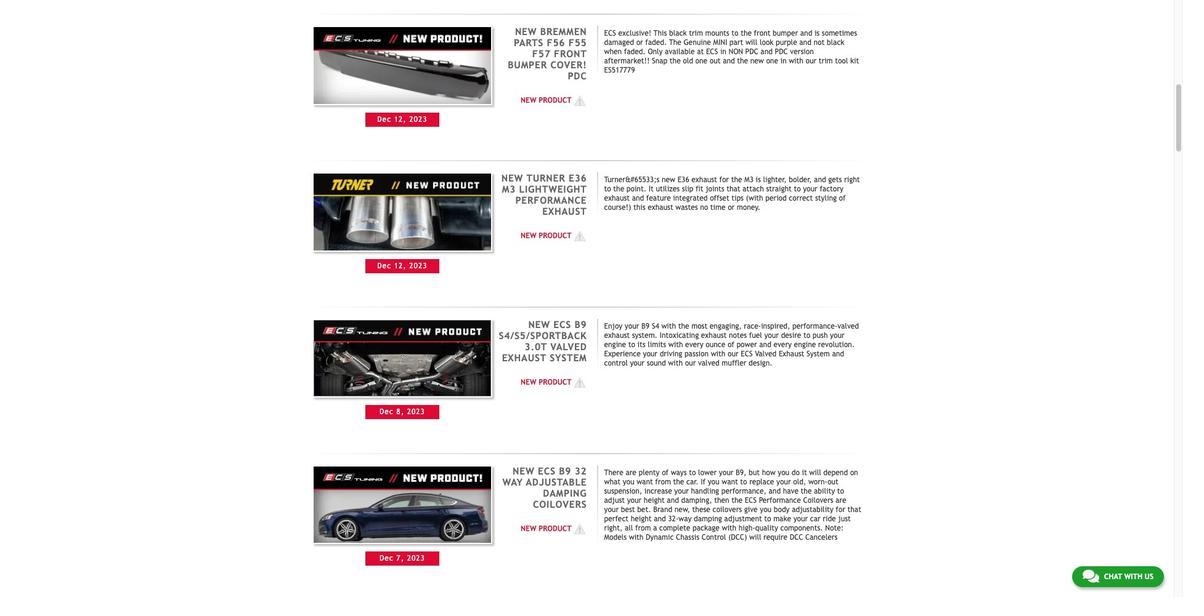 Task type: locate. For each thing, give the bounding box(es) containing it.
e36 right turner
[[569, 173, 587, 184]]

new turner e36 m3 lightweight performance exhaust
[[501, 173, 587, 217]]

1 horizontal spatial of
[[728, 341, 734, 349]]

that inside there are plenty of ways to lower your b9, but how you do it will depend on what you want from the car. if you want to replace your old, worn-out suspension, increase your handling performance, and have the ability to adjust your height and damping, then the ecs performance coilovers are your best bet.  brand new, these coilovers give you body adjustability for that perfect height and 32-way damping adjustment to make your car ride just right, all from a complete package with high-quality components.  note: models with dynamic chassis control (dcc) will require dcc cancelers
[[848, 506, 861, 514]]

e36 for turner
[[569, 173, 587, 184]]

will up worn- on the bottom of page
[[809, 469, 821, 477]]

bumper
[[508, 59, 547, 70]]

new for new ecs b9 32 way adjustable damping coilovers
[[521, 525, 536, 534]]

2 new product from the top
[[521, 232, 572, 241]]

dec 12, 2023 link for new bremmen parts f56 f55 f57  front bumper cover! pdc
[[312, 26, 492, 127]]

1 horizontal spatial are
[[836, 496, 846, 505]]

exhaust inside new ecs b9 s4/s5/sportback 3.0t valved exhaust system
[[502, 352, 547, 363]]

just
[[838, 515, 851, 524]]

performance inside there are plenty of ways to lower your b9, but how you do it will depend on what you want from the car. if you want to replace your old, worn-out suspension, increase your handling performance, and have the ability to adjust your height and damping, then the ecs performance coilovers are your best bet.  brand new, these coilovers give you body adjustability for that perfect height and 32-way damping adjustment to make your car ride just right, all from a complete package with high-quality components.  note: models with dynamic chassis control (dcc) will require dcc cancelers
[[759, 496, 801, 505]]

new product down the bumper in the left of the page
[[521, 96, 572, 105]]

product for new turner e36 m3 lightweight performance exhaust
[[539, 232, 572, 241]]

1 vertical spatial new
[[528, 319, 550, 330]]

1 horizontal spatial trim
[[819, 57, 833, 65]]

0 vertical spatial from
[[655, 478, 671, 487]]

e36 inside turner&#65533;s new e36 exhaust for the m3 is lighter, bolder, and gets right to the point. it utilizes slip fit joints that attach straight to your factory exhaust and feature integrated offset tips (with period correct styling of course!) this exhaust wastes no time or money.
[[678, 176, 689, 184]]

height down increase
[[644, 496, 665, 505]]

performance inside new turner e36 m3 lightweight performance exhaust
[[515, 195, 587, 206]]

want down plenty
[[637, 478, 653, 487]]

you left "do"
[[778, 469, 789, 477]]

with down all
[[629, 533, 644, 542]]

0 horizontal spatial new
[[662, 176, 675, 184]]

our up muffler
[[728, 350, 739, 359]]

1 vertical spatial of
[[728, 341, 734, 349]]

then
[[714, 496, 729, 505]]

our down version
[[806, 57, 817, 65]]

2 horizontal spatial b9
[[642, 322, 650, 331]]

0 horizontal spatial in
[[720, 48, 726, 56]]

revolution.
[[818, 341, 855, 349]]

your up system.
[[625, 322, 639, 331]]

b9 inside new ecs b9 s4/s5/sportback 3.0t valved exhaust system
[[575, 319, 587, 330]]

slip
[[682, 185, 693, 193]]

0 vertical spatial new
[[515, 26, 537, 37]]

product for new bremmen parts f56 f55 f57  front bumper cover! pdc
[[539, 96, 572, 105]]

of inside there are plenty of ways to lower your b9, but how you do it will depend on what you want from the car. if you want to replace your old, worn-out suspension, increase your handling performance, and have the ability to adjust your height and damping, then the ecs performance coilovers are your best bet.  brand new, these coilovers give you body adjustability for that perfect height and 32-way damping adjustment to make your car ride just right, all from a complete package with high-quality components.  note: models with dynamic chassis control (dcc) will require dcc cancelers
[[662, 469, 669, 477]]

0 vertical spatial 4 image
[[572, 95, 587, 107]]

0 vertical spatial or
[[636, 38, 643, 47]]

1 horizontal spatial for
[[836, 506, 845, 514]]

1 dec 12, 2023 from the top
[[377, 115, 427, 124]]

or inside ecs exclusive!  this black trim mounts to the front bumper and is sometimes damaged or faded.    the genuine mini part will look purple and not black when faded.   only available at ecs in non pdc and pdc version aftermarket!!  snap the old one out and the new one in with our trim tool kit es517779
[[636, 38, 643, 47]]

1 vertical spatial trim
[[819, 57, 833, 65]]

1 vertical spatial performance
[[759, 496, 801, 505]]

right
[[844, 176, 860, 184]]

the down available
[[670, 57, 681, 65]]

new product for performance
[[521, 232, 572, 241]]

that up "just"
[[848, 506, 861, 514]]

2 vertical spatial of
[[662, 469, 669, 477]]

dec left 7,
[[380, 555, 394, 563]]

0 vertical spatial 12,
[[394, 115, 407, 124]]

12, down new bremmen parts f56 f55 f57  front bumper cover! pdc image
[[394, 115, 407, 124]]

new product down 3.0t
[[521, 378, 572, 387]]

exhaust down feature
[[648, 203, 673, 212]]

0 horizontal spatial want
[[637, 478, 653, 487]]

coilovers
[[713, 506, 742, 514]]

bumper
[[773, 29, 798, 38]]

out down mini
[[710, 57, 721, 65]]

pdc
[[745, 48, 758, 56], [775, 48, 788, 56], [568, 70, 587, 81]]

1 vertical spatial is
[[756, 176, 761, 184]]

4 image for new bremmen parts f56 f55 f57  front bumper cover! pdc
[[572, 95, 587, 107]]

4 image left "right,"
[[572, 523, 587, 536]]

1 vertical spatial that
[[848, 506, 861, 514]]

exhaust inside new turner e36 m3 lightweight performance exhaust
[[542, 206, 587, 217]]

1 horizontal spatial engine
[[794, 341, 816, 349]]

ecs exclusive!  this black trim mounts to the front bumper and is sometimes damaged or faded.    the genuine mini part will look purple and not black when faded.   only available at ecs in non pdc and pdc version aftermarket!!  snap the old one out and the new one in with our trim tool kit es517779
[[604, 29, 859, 75]]

in down mini
[[720, 48, 726, 56]]

1 horizontal spatial e36
[[678, 176, 689, 184]]

have
[[783, 487, 799, 496]]

ecs up give
[[745, 496, 757, 505]]

from left a
[[635, 524, 651, 533]]

0 vertical spatial that
[[727, 185, 740, 193]]

your up components.
[[793, 515, 808, 524]]

dec
[[377, 115, 391, 124], [377, 262, 391, 270], [380, 408, 394, 417], [380, 555, 394, 563]]

32-
[[668, 515, 679, 524]]

adjust
[[604, 496, 625, 505]]

in down purple
[[780, 57, 787, 65]]

your up the correct
[[803, 185, 818, 193]]

1 vertical spatial faded.
[[624, 48, 646, 56]]

0 vertical spatial out
[[710, 57, 721, 65]]

kit
[[850, 57, 859, 65]]

1 horizontal spatial from
[[655, 478, 671, 487]]

height down the bet.
[[631, 515, 652, 524]]

coilovers up adjustability
[[803, 496, 833, 505]]

new ecs b9 s4/s5/sportback 3.0t valved exhaust system
[[499, 319, 587, 363]]

0 horizontal spatial system
[[550, 352, 587, 363]]

1 horizontal spatial performance
[[759, 496, 801, 505]]

out inside there are plenty of ways to lower your b9, but how you do it will depend on what you want from the car. if you want to replace your old, worn-out suspension, increase your handling performance, and have the ability to adjust your height and damping, then the ecs performance coilovers are your best bet.  brand new, these coilovers give you body adjustability for that perfect height and 32-way damping adjustment to make your car ride just right, all from a complete package with high-quality components.  note: models with dynamic chassis control (dcc) will require dcc cancelers
[[828, 478, 838, 487]]

1 horizontal spatial that
[[848, 506, 861, 514]]

0 vertical spatial our
[[806, 57, 817, 65]]

right,
[[604, 524, 623, 533]]

from up increase
[[655, 478, 671, 487]]

black
[[669, 29, 687, 38], [827, 38, 844, 47]]

you
[[778, 469, 789, 477], [623, 478, 634, 487], [708, 478, 719, 487], [760, 506, 772, 514]]

2023 down new turner e36 m3 lightweight performance exhaust image
[[409, 262, 427, 270]]

new product
[[521, 96, 572, 105], [521, 232, 572, 241], [521, 378, 572, 387], [521, 525, 572, 534]]

of down factory
[[839, 194, 846, 203]]

1 product from the top
[[539, 96, 572, 105]]

valved inside enjoy your b9 s4 with the most engaging, race-inspired, performance-valved exhaust system. intoxicating exhaust notes fuel your desire to push your engine to its limits with every ounce of power and every engine revolution. experience your driving passion with our ecs valved exhaust system and control your sound with our valved muffler design.
[[755, 350, 777, 359]]

4 image down new ecs b9 s4/s5/sportback 3.0t valved exhaust system
[[572, 377, 587, 389]]

3 new product from the top
[[521, 378, 572, 387]]

will down 'front'
[[746, 38, 758, 47]]

to up part
[[732, 29, 739, 38]]

new ecs b9 32 way adjustable damping coilovers
[[503, 466, 587, 510]]

new product for adjustable
[[521, 525, 572, 534]]

0 horizontal spatial or
[[636, 38, 643, 47]]

us
[[1145, 573, 1154, 582]]

2023 for new bremmen parts f56 f55 f57  front bumper cover! pdc
[[409, 115, 427, 124]]

m3 left turner
[[502, 184, 516, 195]]

1 horizontal spatial out
[[828, 478, 838, 487]]

1 horizontal spatial one
[[766, 57, 778, 65]]

new
[[750, 57, 764, 65], [662, 176, 675, 184]]

1 horizontal spatial or
[[728, 203, 735, 212]]

way
[[679, 515, 692, 524]]

integrated
[[673, 194, 708, 203]]

2023
[[409, 115, 427, 124], [409, 262, 427, 270], [407, 408, 425, 417], [407, 555, 425, 563]]

dec 12, 2023 link for new turner e36 m3 lightweight performance exhaust
[[312, 173, 492, 273]]

2 4 image from the top
[[572, 377, 587, 389]]

0 horizontal spatial of
[[662, 469, 669, 477]]

0 vertical spatial of
[[839, 194, 846, 203]]

mini
[[713, 38, 727, 47]]

0 horizontal spatial one
[[695, 57, 708, 65]]

is up not
[[815, 29, 820, 38]]

1 horizontal spatial valved
[[755, 350, 777, 359]]

with right s4
[[661, 322, 676, 331]]

front
[[754, 29, 771, 38]]

dec 12, 2023 down new bremmen parts f56 f55 f57  front bumper cover! pdc image
[[377, 115, 427, 124]]

1 horizontal spatial is
[[815, 29, 820, 38]]

new up f57
[[515, 26, 537, 37]]

your down adjust
[[604, 506, 619, 514]]

0 horizontal spatial valved
[[550, 341, 587, 352]]

or inside turner&#65533;s new e36 exhaust for the m3 is lighter, bolder, and gets right to the point. it utilizes slip fit joints that attach straight to your factory exhaust and feature integrated offset tips (with period correct styling of course!) this exhaust wastes no time or money.
[[728, 203, 735, 212]]

ecs
[[604, 29, 616, 38], [706, 48, 718, 56], [554, 319, 571, 330], [741, 350, 753, 359], [538, 466, 556, 477], [745, 496, 757, 505]]

0 horizontal spatial m3
[[502, 184, 516, 195]]

models
[[604, 533, 627, 542]]

m3 inside new turner e36 m3 lightweight performance exhaust
[[502, 184, 516, 195]]

dec for new ecs b9 s4/s5/sportback 3.0t valved exhaust system
[[380, 408, 394, 417]]

0 horizontal spatial performance
[[515, 195, 587, 206]]

0 vertical spatial new
[[750, 57, 764, 65]]

0 horizontal spatial pdc
[[568, 70, 587, 81]]

pdc down purple
[[775, 48, 788, 56]]

m3
[[744, 176, 754, 184], [502, 184, 516, 195]]

valved up revolution.
[[838, 322, 859, 331]]

engaging,
[[710, 322, 742, 331]]

b9
[[575, 319, 587, 330], [642, 322, 650, 331], [559, 466, 571, 477]]

trim
[[689, 29, 703, 38], [819, 57, 833, 65]]

exhaust up course!)
[[604, 194, 630, 203]]

exhaust down lightweight
[[542, 206, 587, 217]]

performance-
[[792, 322, 838, 331]]

1 dec 12, 2023 link from the top
[[312, 26, 492, 127]]

1 4 image from the top
[[572, 95, 587, 107]]

one
[[695, 57, 708, 65], [766, 57, 778, 65]]

system inside new ecs b9 s4/s5/sportback 3.0t valved exhaust system
[[550, 352, 587, 363]]

to up car.
[[689, 469, 696, 477]]

2 vertical spatial 4 image
[[572, 523, 587, 536]]

1 horizontal spatial system
[[807, 350, 830, 359]]

0 vertical spatial will
[[746, 38, 758, 47]]

available
[[665, 48, 695, 56]]

bet.
[[637, 506, 651, 514]]

dec 12, 2023 for new bremmen parts f56 f55 f57  front bumper cover! pdc
[[377, 115, 427, 124]]

that inside turner&#65533;s new e36 exhaust for the m3 is lighter, bolder, and gets right to the point. it utilizes slip fit joints that attach straight to your factory exhaust and feature integrated offset tips (with period correct styling of course!) this exhaust wastes no time or money.
[[727, 185, 740, 193]]

1 vertical spatial 4 image
[[572, 377, 587, 389]]

new up 3.0t
[[528, 319, 550, 330]]

styling
[[815, 194, 837, 203]]

out down depend
[[828, 478, 838, 487]]

product down cover!
[[539, 96, 572, 105]]

b9 for s4
[[642, 322, 650, 331]]

0 vertical spatial for
[[719, 176, 729, 184]]

on
[[850, 469, 858, 477]]

2 dec 12, 2023 link from the top
[[312, 173, 492, 273]]

you right if
[[708, 478, 719, 487]]

4 product from the top
[[539, 525, 572, 534]]

ounce
[[706, 341, 725, 349]]

and
[[800, 29, 812, 38], [799, 38, 811, 47], [761, 48, 773, 56], [723, 57, 735, 65], [814, 176, 826, 184], [632, 194, 644, 203], [759, 341, 771, 349], [832, 350, 844, 359], [769, 487, 781, 496], [667, 496, 679, 505], [654, 515, 666, 524]]

our
[[806, 57, 817, 65], [728, 350, 739, 359], [685, 359, 696, 368]]

2023 right 7,
[[407, 555, 425, 563]]

0 horizontal spatial for
[[719, 176, 729, 184]]

1 new product from the top
[[521, 96, 572, 105]]

1 vertical spatial dec 12, 2023
[[377, 262, 427, 270]]

0 vertical spatial black
[[669, 29, 687, 38]]

12, down new turner e36 m3 lightweight performance exhaust image
[[394, 262, 407, 270]]

0 vertical spatial faded.
[[645, 38, 667, 47]]

dec down new turner e36 m3 lightweight performance exhaust image
[[377, 262, 391, 270]]

trim up the genuine
[[689, 29, 703, 38]]

4 image for new ecs b9 s4/s5/sportback 3.0t valved exhaust system
[[572, 377, 587, 389]]

new for ecs
[[528, 319, 550, 330]]

new inside ecs exclusive!  this black trim mounts to the front bumper and is sometimes damaged or faded.    the genuine mini part will look purple and not black when faded.   only available at ecs in non pdc and pdc version aftermarket!!  snap the old one out and the new one in with our trim tool kit es517779
[[750, 57, 764, 65]]

complete
[[659, 524, 690, 533]]

0 horizontal spatial engine
[[604, 341, 626, 349]]

1 vertical spatial 12,
[[394, 262, 407, 270]]

every up the 'passion'
[[685, 341, 703, 349]]

engine down 'desire'
[[794, 341, 816, 349]]

1 horizontal spatial new
[[750, 57, 764, 65]]

e36 inside new turner e36 m3 lightweight performance exhaust
[[569, 173, 587, 184]]

b9 inside enjoy your b9 s4 with the most engaging, race-inspired, performance-valved exhaust system. intoxicating exhaust notes fuel your desire to push your engine to its limits with every ounce of power and every engine revolution. experience your driving passion with our ecs valved exhaust system and control your sound with our valved muffler design.
[[642, 322, 650, 331]]

3 product from the top
[[539, 378, 572, 387]]

m3 inside turner&#65533;s new e36 exhaust for the m3 is lighter, bolder, and gets right to the point. it utilizes slip fit joints that attach straight to your factory exhaust and feature integrated offset tips (with period correct styling of course!) this exhaust wastes no time or money.
[[744, 176, 754, 184]]

will down high-
[[749, 533, 761, 542]]

new inside new ecs b9 s4/s5/sportback 3.0t valved exhaust system
[[528, 319, 550, 330]]

e36 up slip
[[678, 176, 689, 184]]

with down ounce
[[711, 350, 725, 359]]

snap
[[652, 57, 668, 65]]

2 horizontal spatial of
[[839, 194, 846, 203]]

1 vertical spatial black
[[827, 38, 844, 47]]

2 dec 12, 2023 from the top
[[377, 262, 427, 270]]

0 horizontal spatial coilovers
[[533, 499, 587, 510]]

0 horizontal spatial are
[[626, 469, 636, 477]]

0 horizontal spatial our
[[685, 359, 696, 368]]

1 horizontal spatial valved
[[838, 322, 859, 331]]

new
[[515, 26, 537, 37], [528, 319, 550, 330]]

new up utilizes
[[662, 176, 675, 184]]

worn-
[[808, 478, 828, 487]]

1 want from the left
[[637, 478, 653, 487]]

ecs down power
[[741, 350, 753, 359]]

components.
[[780, 524, 823, 533]]

1 vertical spatial new
[[662, 176, 675, 184]]

m3 up attach
[[744, 176, 754, 184]]

8,
[[396, 408, 404, 417]]

your inside turner&#65533;s new e36 exhaust for the m3 is lighter, bolder, and gets right to the point. it utilizes slip fit joints that attach straight to your factory exhaust and feature integrated offset tips (with period correct styling of course!) this exhaust wastes no time or money.
[[803, 185, 818, 193]]

performance down turner
[[515, 195, 587, 206]]

4 image
[[572, 95, 587, 107], [572, 377, 587, 389], [572, 523, 587, 536]]

0 horizontal spatial valved
[[698, 359, 720, 368]]

2 vertical spatial will
[[749, 533, 761, 542]]

require
[[764, 533, 788, 542]]

1 vertical spatial out
[[828, 478, 838, 487]]

ecs left enjoy
[[554, 319, 571, 330]]

1 horizontal spatial in
[[780, 57, 787, 65]]

new inside new bremmen parts f56 f55 f57  front bumper cover! pdc
[[515, 26, 537, 37]]

7,
[[396, 555, 404, 563]]

tool
[[835, 57, 848, 65]]

ecs inside enjoy your b9 s4 with the most engaging, race-inspired, performance-valved exhaust system. intoxicating exhaust notes fuel your desire to push your engine to its limits with every ounce of power and every engine revolution. experience your driving passion with our ecs valved exhaust system and control your sound with our valved muffler design.
[[741, 350, 753, 359]]

1 horizontal spatial want
[[722, 478, 738, 487]]

1 vertical spatial for
[[836, 506, 845, 514]]

are right there
[[626, 469, 636, 477]]

product down 3.0t
[[539, 378, 572, 387]]

pdc inside new bremmen parts f56 f55 f57  front bumper cover! pdc
[[568, 70, 587, 81]]

your down experience
[[630, 359, 645, 368]]

2 every from the left
[[774, 341, 792, 349]]

2 product from the top
[[539, 232, 572, 241]]

for up "just"
[[836, 506, 845, 514]]

these
[[692, 506, 710, 514]]

turner&#65533;s new e36 exhaust for the m3 is lighter, bolder, and gets right to the point. it utilizes slip fit joints that attach straight to your factory exhaust and feature integrated offset tips (with period correct styling of course!) this exhaust wastes no time or money.
[[604, 176, 860, 212]]

faded. up aftermarket!!
[[624, 48, 646, 56]]

valved down the 'passion'
[[698, 359, 720, 368]]

e36 for new
[[678, 176, 689, 184]]

dec down new bremmen parts f56 f55 f57  front bumper cover! pdc image
[[377, 115, 391, 124]]

3 4 image from the top
[[572, 523, 587, 536]]

most
[[691, 322, 708, 331]]

es517779
[[604, 66, 635, 75]]

performance,
[[721, 487, 767, 496]]

car
[[810, 515, 821, 524]]

exhaust for valved
[[502, 352, 547, 363]]

0 vertical spatial dec 12, 2023
[[377, 115, 427, 124]]

2 12, from the top
[[394, 262, 407, 270]]

of inside turner&#65533;s new e36 exhaust for the m3 is lighter, bolder, and gets right to the point. it utilizes slip fit joints that attach straight to your factory exhaust and feature integrated offset tips (with period correct styling of course!) this exhaust wastes no time or money.
[[839, 194, 846, 203]]

only
[[648, 48, 663, 56]]

1 vertical spatial dec 12, 2023 link
[[312, 173, 492, 273]]

time
[[710, 203, 726, 212]]

0 horizontal spatial that
[[727, 185, 740, 193]]

pdc right non
[[745, 48, 758, 56]]

package
[[693, 524, 720, 533]]

1 vertical spatial from
[[635, 524, 651, 533]]

give
[[744, 506, 758, 514]]

system down s4/s5/sportback
[[550, 352, 587, 363]]

to
[[732, 29, 739, 38], [604, 185, 611, 193], [794, 185, 801, 193], [804, 331, 810, 340], [628, 341, 635, 349], [689, 469, 696, 477], [740, 478, 747, 487], [837, 487, 844, 496], [764, 515, 771, 524]]

4 image for new ecs b9 32 way adjustable damping coilovers
[[572, 523, 587, 536]]

to inside ecs exclusive!  this black trim mounts to the front bumper and is sometimes damaged or faded.    the genuine mini part will look purple and not black when faded.   only available at ecs in non pdc and pdc version aftermarket!!  snap the old one out and the new one in with our trim tool kit es517779
[[732, 29, 739, 38]]

1 vertical spatial or
[[728, 203, 735, 212]]

32
[[575, 466, 587, 477]]

2 horizontal spatial our
[[806, 57, 817, 65]]

1 12, from the top
[[394, 115, 407, 124]]

system
[[807, 350, 830, 359], [550, 352, 587, 363]]

0 horizontal spatial black
[[669, 29, 687, 38]]

correct
[[789, 194, 813, 203]]

0 horizontal spatial every
[[685, 341, 703, 349]]

1 horizontal spatial coilovers
[[803, 496, 833, 505]]

2 one from the left
[[766, 57, 778, 65]]

sound
[[647, 359, 666, 368]]

0 vertical spatial is
[[815, 29, 820, 38]]

0 horizontal spatial b9
[[559, 466, 571, 477]]

with down version
[[789, 57, 803, 65]]

ecs inside new ecs b9 s4/s5/sportback 3.0t valved exhaust system
[[554, 319, 571, 330]]

the down ways
[[673, 478, 684, 487]]

0 vertical spatial dec 12, 2023 link
[[312, 26, 492, 127]]

0 horizontal spatial trim
[[689, 29, 703, 38]]

0 horizontal spatial out
[[710, 57, 721, 65]]

0 vertical spatial trim
[[689, 29, 703, 38]]

notes
[[729, 331, 747, 340]]

1 horizontal spatial pdc
[[745, 48, 758, 56]]

performance up body
[[759, 496, 801, 505]]

dec 12, 2023 for new turner e36 m3 lightweight performance exhaust
[[377, 262, 427, 270]]

that
[[727, 185, 740, 193], [848, 506, 861, 514]]

one down look
[[766, 57, 778, 65]]

0 vertical spatial are
[[626, 469, 636, 477]]

straight
[[766, 185, 792, 193]]

b9 left the 32 at the bottom of the page
[[559, 466, 571, 477]]

ecs inside there are plenty of ways to lower your b9, but how you do it will depend on what you want from the car. if you want to replace your old, worn-out suspension, increase your handling performance, and have the ability to adjust your height and damping, then the ecs performance coilovers are your best bet.  brand new, these coilovers give you body adjustability for that perfect height and 32-way damping adjustment to make your car ride just right, all from a complete package with high-quality components.  note: models with dynamic chassis control (dcc) will require dcc cancelers
[[745, 496, 757, 505]]

b9 inside new ecs b9 32 way adjustable damping coilovers
[[559, 466, 571, 477]]

your down inspired,
[[764, 331, 779, 340]]

wastes
[[676, 203, 698, 212]]

the down performance,
[[732, 496, 743, 505]]

the up intoxicating
[[678, 322, 689, 331]]

faded.
[[645, 38, 667, 47], [624, 48, 646, 56]]

0 horizontal spatial e36
[[569, 173, 587, 184]]

ecs up damping on the left of page
[[538, 466, 556, 477]]

one down at
[[695, 57, 708, 65]]

race-
[[744, 322, 761, 331]]

4 new product from the top
[[521, 525, 572, 534]]

1 horizontal spatial every
[[774, 341, 792, 349]]

1 vertical spatial are
[[836, 496, 846, 505]]

b9 for s4/s5/sportback
[[575, 319, 587, 330]]

you right give
[[760, 506, 772, 514]]

the down turner&#65533;s
[[613, 185, 624, 193]]

1 horizontal spatial b9
[[575, 319, 587, 330]]

exhaust down s4/s5/sportback
[[502, 352, 547, 363]]

1 horizontal spatial black
[[827, 38, 844, 47]]

how
[[762, 469, 776, 477]]

for inside there are plenty of ways to lower your b9, but how you do it will depend on what you want from the car. if you want to replace your old, worn-out suspension, increase your handling performance, and have the ability to adjust your height and damping, then the ecs performance coilovers are your best bet.  brand new, these coilovers give you body adjustability for that perfect height and 32-way damping adjustment to make your car ride just right, all from a complete package with high-quality components.  note: models with dynamic chassis control (dcc) will require dcc cancelers
[[836, 506, 845, 514]]

2023 right 8,
[[407, 408, 425, 417]]



Task type: vqa. For each thing, say whether or not it's contained in the screenshot.
Service in the 'link'
no



Task type: describe. For each thing, give the bounding box(es) containing it.
1 vertical spatial valved
[[698, 359, 720, 368]]

damaged
[[604, 38, 634, 47]]

new turner e36 m3 lightweight performance exhaust image
[[312, 173, 492, 252]]

of inside enjoy your b9 s4 with the most engaging, race-inspired, performance-valved exhaust system. intoxicating exhaust notes fuel your desire to push your engine to its limits with every ounce of power and every engine revolution. experience your driving passion with our ecs valved exhaust system and control your sound with our valved muffler design.
[[728, 341, 734, 349]]

it
[[649, 185, 654, 193]]

do
[[792, 469, 800, 477]]

gets
[[828, 176, 842, 184]]

12, for new bremmen parts f56 f55 f57  front bumper cover! pdc
[[394, 115, 407, 124]]

new product for valved
[[521, 378, 572, 387]]

limits
[[648, 341, 666, 349]]

feature
[[646, 194, 671, 203]]

new for new bremmen parts f56 f55 f57  front bumper cover! pdc
[[521, 96, 536, 105]]

to left its
[[628, 341, 635, 349]]

s4/s5/sportback
[[499, 330, 587, 341]]

new for new turner e36 m3 lightweight performance exhaust
[[521, 232, 536, 241]]

body
[[774, 506, 790, 514]]

cover!
[[551, 59, 587, 70]]

muffler
[[722, 359, 747, 368]]

with down intoxicating
[[668, 341, 683, 349]]

f55
[[569, 37, 587, 48]]

to up course!)
[[604, 185, 611, 193]]

the down non
[[737, 57, 748, 65]]

control
[[604, 359, 628, 368]]

your left b9,
[[719, 469, 734, 477]]

old,
[[793, 478, 806, 487]]

0 vertical spatial valved
[[838, 322, 859, 331]]

b9 for 32
[[559, 466, 571, 477]]

new ecs b9 s4/s5/sportback 3.0t valved exhaust system image
[[312, 319, 492, 398]]

your up best
[[627, 496, 642, 505]]

to down performance-
[[804, 331, 810, 340]]

product for new ecs b9 s4/s5/sportback 3.0t valved exhaust system
[[539, 378, 572, 387]]

there are plenty of ways to lower your b9, but how you do it will depend on what you want from the car. if you want to replace your old, worn-out suspension, increase your handling performance, and have the ability to adjust your height and damping, then the ecs performance coilovers are your best bet.  brand new, these coilovers give you body adjustability for that perfect height and 32-way damping adjustment to make your car ride just right, all from a complete package with high-quality components.  note: models with dynamic chassis control (dcc) will require dcc cancelers
[[604, 469, 861, 542]]

exhaust inside enjoy your b9 s4 with the most engaging, race-inspired, performance-valved exhaust system. intoxicating exhaust notes fuel your desire to push your engine to its limits with every ounce of power and every engine revolution. experience your driving passion with our ecs valved exhaust system and control your sound with our valved muffler design.
[[779, 350, 804, 359]]

enjoy your b9 s4 with the most engaging, race-inspired, performance-valved exhaust system. intoxicating exhaust notes fuel your desire to push your engine to its limits with every ounce of power and every engine revolution. experience your driving passion with our ecs valved exhaust system and control your sound with our valved muffler design.
[[604, 322, 859, 368]]

will inside ecs exclusive!  this black trim mounts to the front bumper and is sometimes damaged or faded.    the genuine mini part will look purple and not black when faded.   only available at ecs in non pdc and pdc version aftermarket!!  snap the old one out and the new one in with our trim tool kit es517779
[[746, 38, 758, 47]]

1 vertical spatial will
[[809, 469, 821, 477]]

handling
[[691, 487, 719, 496]]

offset
[[710, 194, 729, 203]]

1 vertical spatial height
[[631, 515, 652, 524]]

joints
[[706, 185, 724, 193]]

new bremmen parts f56 f55 f57  front bumper cover! pdc image
[[312, 26, 492, 105]]

0 vertical spatial height
[[644, 496, 665, 505]]

dec for new turner e36 m3 lightweight performance exhaust
[[377, 262, 391, 270]]

lightweight
[[519, 184, 587, 195]]

tips
[[732, 194, 744, 203]]

control
[[702, 533, 726, 542]]

the up tips
[[731, 176, 742, 184]]

aftermarket!!
[[604, 57, 650, 65]]

to right ability
[[837, 487, 844, 496]]

new inside turner&#65533;s new e36 exhaust for the m3 is lighter, bolder, and gets right to the point. it utilizes slip fit joints that attach straight to your factory exhaust and feature integrated offset tips (with period correct styling of course!) this exhaust wastes no time or money.
[[662, 176, 675, 184]]

brand
[[653, 506, 672, 514]]

inspired,
[[761, 322, 790, 331]]

2 engine from the left
[[794, 341, 816, 349]]

the inside enjoy your b9 s4 with the most engaging, race-inspired, performance-valved exhaust system. intoxicating exhaust notes fuel your desire to push your engine to its limits with every ounce of power and every engine revolution. experience your driving passion with our ecs valved exhaust system and control your sound with our valved muffler design.
[[678, 322, 689, 331]]

0 vertical spatial in
[[720, 48, 726, 56]]

dec 7, 2023 link
[[312, 466, 492, 566]]

suspension,
[[604, 487, 642, 496]]

ecs right at
[[706, 48, 718, 56]]

new for new ecs b9 s4/s5/sportback 3.0t valved exhaust system
[[521, 378, 536, 387]]

cancelers
[[805, 533, 838, 542]]

ride
[[823, 515, 836, 524]]

valved inside new ecs b9 s4/s5/sportback 3.0t valved exhaust system
[[550, 341, 587, 352]]

not
[[814, 38, 825, 47]]

parts
[[514, 37, 544, 48]]

when
[[604, 48, 622, 56]]

dec for new ecs b9 32 way adjustable damping coilovers
[[380, 555, 394, 563]]

its
[[638, 341, 646, 349]]

2023 for new turner e36 m3 lightweight performance exhaust
[[409, 262, 427, 270]]

to down bolder,
[[794, 185, 801, 193]]

lower
[[698, 469, 717, 477]]

the up part
[[741, 29, 752, 38]]

ecs inside new ecs b9 32 way adjustable damping coilovers
[[538, 466, 556, 477]]

is inside turner&#65533;s new e36 exhaust for the m3 is lighter, bolder, and gets right to the point. it utilizes slip fit joints that attach straight to your factory exhaust and feature integrated offset tips (with period correct styling of course!) this exhaust wastes no time or money.
[[756, 176, 761, 184]]

2 vertical spatial our
[[685, 359, 696, 368]]

chat with us
[[1104, 573, 1154, 582]]

course!)
[[604, 203, 631, 212]]

2 horizontal spatial pdc
[[775, 48, 788, 56]]

your down car.
[[674, 487, 689, 496]]

power
[[737, 341, 757, 349]]

make
[[773, 515, 791, 524]]

your up sound
[[643, 350, 658, 359]]

f56
[[547, 37, 565, 48]]

exhaust up "fit"
[[692, 176, 717, 184]]

out inside ecs exclusive!  this black trim mounts to the front bumper and is sometimes damaged or faded.    the genuine mini part will look purple and not black when faded.   only available at ecs in non pdc and pdc version aftermarket!!  snap the old one out and the new one in with our trim tool kit es517779
[[710, 57, 721, 65]]

there
[[604, 469, 623, 477]]

genuine
[[684, 38, 711, 47]]

exhaust for performance
[[542, 206, 587, 217]]

exhaust down enjoy
[[604, 331, 630, 340]]

dec 8, 2023
[[380, 408, 425, 417]]

exhaust up ounce
[[701, 331, 727, 340]]

new bremmen parts f56 f55 f57  front bumper cover! pdc link
[[508, 26, 587, 81]]

dynamic
[[646, 533, 674, 542]]

non
[[729, 48, 743, 56]]

new,
[[675, 506, 690, 514]]

our inside ecs exclusive!  this black trim mounts to the front bumper and is sometimes damaged or faded.    the genuine mini part will look purple and not black when faded.   only available at ecs in non pdc and pdc version aftermarket!!  snap the old one out and the new one in with our trim tool kit es517779
[[806, 57, 817, 65]]

1 horizontal spatial our
[[728, 350, 739, 359]]

2023 for new ecs b9 s4/s5/sportback 3.0t valved exhaust system
[[407, 408, 425, 417]]

b9,
[[736, 469, 747, 477]]

is inside ecs exclusive!  this black trim mounts to the front bumper and is sometimes damaged or faded.    the genuine mini part will look purple and not black when faded.   only available at ecs in non pdc and pdc version aftermarket!!  snap the old one out and the new one in with our trim tool kit es517779
[[815, 29, 820, 38]]

(dcc)
[[728, 533, 747, 542]]

damping,
[[681, 496, 712, 505]]

1 every from the left
[[685, 341, 703, 349]]

1 vertical spatial in
[[780, 57, 787, 65]]

with inside ecs exclusive!  this black trim mounts to the front bumper and is sometimes damaged or faded.    the genuine mini part will look purple and not black when faded.   only available at ecs in non pdc and pdc version aftermarket!!  snap the old one out and the new one in with our trim tool kit es517779
[[789, 57, 803, 65]]

the
[[669, 38, 681, 47]]

1 one from the left
[[695, 57, 708, 65]]

new for bremmen
[[515, 26, 537, 37]]

you up the suspension,
[[623, 478, 634, 487]]

turner
[[527, 173, 565, 184]]

ecs up the damaged
[[604, 29, 616, 38]]

increase
[[644, 487, 672, 496]]

1 engine from the left
[[604, 341, 626, 349]]

2023 for new ecs b9 32 way adjustable damping coilovers
[[407, 555, 425, 563]]

3.0t
[[525, 341, 547, 352]]

comments image
[[1083, 569, 1099, 584]]

car.
[[686, 478, 699, 487]]

to up performance,
[[740, 478, 747, 487]]

a
[[653, 524, 657, 533]]

for inside turner&#65533;s new e36 exhaust for the m3 is lighter, bolder, and gets right to the point. it utilizes slip fit joints that attach straight to your factory exhaust and feature integrated offset tips (with period correct styling of course!) this exhaust wastes no time or money.
[[719, 176, 729, 184]]

product for new ecs b9 32 way adjustable damping coilovers
[[539, 525, 572, 534]]

4 image
[[572, 230, 587, 243]]

new turner e36 m3 lightweight performance exhaust link
[[501, 173, 587, 217]]

push
[[813, 331, 828, 340]]

damping
[[694, 515, 722, 524]]

new inside new turner e36 m3 lightweight performance exhaust
[[501, 173, 523, 184]]

(with
[[746, 194, 763, 203]]

the down old,
[[801, 487, 812, 496]]

passion
[[685, 350, 709, 359]]

damping
[[543, 488, 587, 499]]

to up quality
[[764, 515, 771, 524]]

enjoy
[[604, 322, 623, 331]]

system inside enjoy your b9 s4 with the most engaging, race-inspired, performance-valved exhaust system. intoxicating exhaust notes fuel your desire to push your engine to its limits with every ounce of power and every engine revolution. experience your driving passion with our ecs valved exhaust system and control your sound with our valved muffler design.
[[807, 350, 830, 359]]

with down driving
[[668, 359, 683, 368]]

dec 7, 2023
[[380, 555, 425, 563]]

experience
[[604, 350, 641, 359]]

at
[[697, 48, 704, 56]]

perfect
[[604, 515, 629, 524]]

new inside new ecs b9 32 way adjustable damping coilovers
[[513, 466, 535, 477]]

coilovers inside new ecs b9 32 way adjustable damping coilovers
[[533, 499, 587, 510]]

depend
[[823, 469, 848, 477]]

way
[[503, 477, 523, 488]]

new product for f57
[[521, 96, 572, 105]]

quality
[[755, 524, 778, 533]]

note:
[[825, 524, 844, 533]]

12, for new turner e36 m3 lightweight performance exhaust
[[394, 262, 407, 270]]

new ecs b9 32 way adjustable damping coilovers image
[[312, 466, 492, 545]]

with up '(dcc)'
[[722, 524, 736, 533]]

2 want from the left
[[722, 478, 738, 487]]

your up have
[[776, 478, 791, 487]]

fit
[[696, 185, 703, 193]]

dec for new bremmen parts f56 f55 f57  front bumper cover! pdc
[[377, 115, 391, 124]]

new ecs b9 s4/s5/sportback 3.0t valved exhaust system link
[[499, 319, 587, 363]]

desire
[[781, 331, 801, 340]]

with left us on the right bottom
[[1124, 573, 1143, 582]]

new ecs b9 32 way adjustable damping coilovers link
[[503, 466, 587, 510]]

adjustment
[[724, 515, 762, 524]]

coilovers inside there are plenty of ways to lower your b9, but how you do it will depend on what you want from the car. if you want to replace your old, worn-out suspension, increase your handling performance, and have the ability to adjust your height and damping, then the ecs performance coilovers are your best bet.  brand new, these coilovers give you body adjustability for that perfect height and 32-way damping adjustment to make your car ride just right, all from a complete package with high-quality components.  note: models with dynamic chassis control (dcc) will require dcc cancelers
[[803, 496, 833, 505]]

if
[[701, 478, 706, 487]]

0 horizontal spatial from
[[635, 524, 651, 533]]

adjustable
[[526, 477, 587, 488]]

chat with us link
[[1072, 567, 1164, 588]]

design.
[[749, 359, 772, 368]]

your up revolution.
[[830, 331, 845, 340]]



